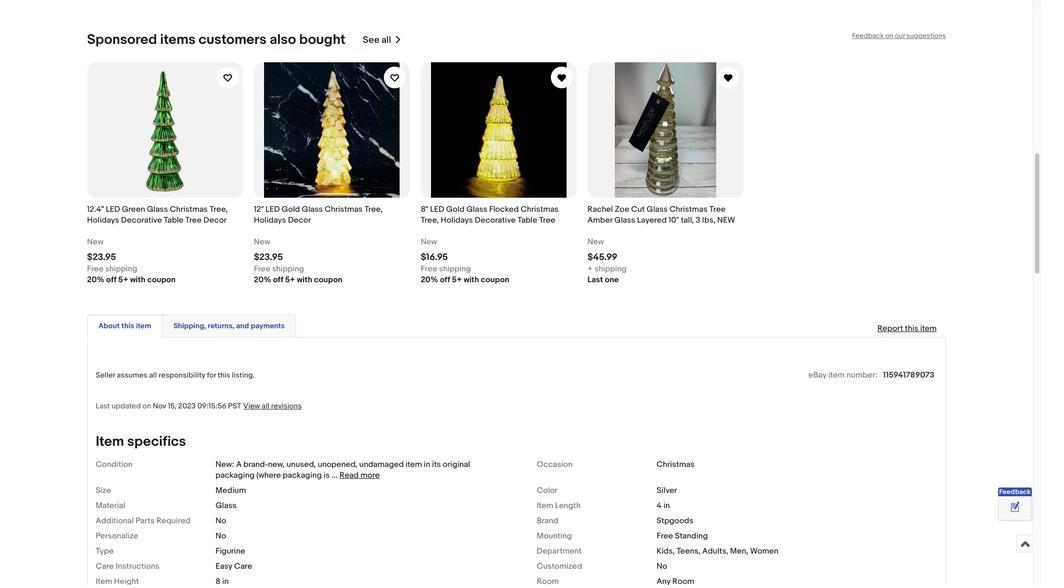 Task type: describe. For each thing, give the bounding box(es) containing it.
new
[[717, 215, 735, 226]]

tree inside 8" led gold glass flocked christmas tree, holidays decorative table tree
[[539, 215, 555, 226]]

shipping for decor
[[272, 264, 304, 274]]

undamaged
[[359, 460, 404, 470]]

1 horizontal spatial on
[[886, 32, 893, 40]]

number:
[[847, 370, 878, 381]]

tree, for 12" led gold glass christmas tree, holidays decor
[[365, 205, 383, 215]]

1 packaging from the left
[[216, 471, 255, 481]]

nov
[[153, 402, 166, 411]]

new for 12" led gold glass christmas tree, holidays decor
[[254, 237, 270, 247]]

new text field for $16.95
[[421, 237, 437, 248]]

see all link
[[363, 32, 402, 48]]

...
[[332, 471, 338, 481]]

off for holidays
[[440, 275, 450, 285]]

mounting
[[537, 532, 572, 542]]

8"
[[421, 205, 428, 215]]

new text field for $23.95
[[254, 237, 270, 248]]

new: a brand-new, unused, unopened, undamaged item in its original packaging (where packaging is ...
[[216, 460, 470, 481]]

is
[[324, 471, 330, 481]]

about this item button
[[98, 321, 151, 331]]

new text field for $45.99
[[588, 237, 604, 248]]

115941789073
[[883, 370, 935, 381]]

and
[[236, 322, 249, 331]]

new for rachel zoe cut glass christmas tree amber glass layered 10" tall, 3 lbs, new
[[588, 237, 604, 247]]

revisions
[[271, 402, 302, 411]]

2023
[[178, 402, 196, 411]]

see all
[[363, 35, 391, 45]]

$23.95 text field for 12.4" led green glass christmas tree, holidays decorative table tree decor
[[87, 252, 116, 263]]

color
[[537, 486, 558, 496]]

$45.99 text field
[[588, 252, 618, 263]]

item for item specifics
[[96, 434, 124, 451]]

sponsored
[[87, 32, 157, 48]]

tree, inside 8" led gold glass flocked christmas tree, holidays decorative table tree
[[421, 215, 439, 226]]

one
[[605, 275, 619, 285]]

specifics
[[127, 434, 186, 451]]

feedback for feedback
[[999, 488, 1031, 497]]

standing
[[675, 532, 708, 542]]

easy
[[216, 562, 232, 572]]

09:15:56
[[197, 402, 226, 411]]

shipping,
[[173, 322, 206, 331]]

for
[[207, 371, 216, 380]]

3
[[696, 215, 700, 226]]

brand
[[537, 516, 558, 527]]

care instructions
[[96, 562, 160, 572]]

1 care from the left
[[96, 562, 114, 572]]

seller assumes all responsibility for this listing.
[[96, 371, 255, 380]]

new $45.99 + shipping last one
[[588, 237, 627, 285]]

seller
[[96, 371, 115, 380]]

0 horizontal spatial last
[[96, 402, 110, 411]]

flocked
[[489, 205, 519, 215]]

returns,
[[208, 322, 234, 331]]

ebay item number: 115941789073
[[809, 370, 935, 381]]

view
[[243, 402, 260, 411]]

this for about
[[121, 322, 134, 331]]

new $23.95 free shipping 20% off 5+ with coupon for decorative
[[87, 237, 176, 285]]

christmas for 12.4" led green glass christmas tree, holidays decorative table tree decor
[[170, 205, 208, 215]]

shipping, returns, and payments button
[[173, 321, 285, 331]]

parts
[[136, 516, 155, 527]]

christmas for rachel zoe cut glass christmas tree amber glass layered 10" tall, 3 lbs, new
[[670, 205, 708, 215]]

decor inside 12" led gold glass christmas tree, holidays decor
[[288, 215, 311, 226]]

free standing
[[657, 532, 708, 542]]

item inside button
[[136, 322, 151, 331]]

1 horizontal spatial all
[[262, 402, 269, 411]]

report this item link
[[872, 318, 942, 340]]

shipping, returns, and payments
[[173, 322, 285, 331]]

led for 12"
[[266, 205, 280, 215]]

zoe
[[615, 205, 629, 215]]

20% off 5+ with coupon text field
[[421, 275, 509, 286]]

Free shipping text field
[[421, 264, 471, 275]]

20% for 12.4" led green glass christmas tree, holidays decorative table tree decor
[[87, 275, 104, 285]]

suggestions
[[907, 32, 946, 40]]

2 packaging from the left
[[283, 471, 322, 481]]

item right ebay
[[828, 370, 845, 381]]

12"
[[254, 205, 264, 215]]

2 care from the left
[[234, 562, 252, 572]]

type
[[96, 547, 114, 557]]

Last one text field
[[588, 275, 619, 286]]

20% for 12" led gold glass christmas tree, holidays decor
[[254, 275, 271, 285]]

new $16.95 free shipping 20% off 5+ with coupon
[[421, 237, 509, 285]]

$16.95
[[421, 252, 448, 263]]

read
[[339, 471, 359, 481]]

holidays for 12.4"
[[87, 215, 119, 226]]

material
[[96, 501, 125, 511]]

lbs,
[[702, 215, 716, 226]]

glass for decor
[[302, 205, 323, 215]]

glass down medium
[[216, 501, 237, 511]]

free for 12" led gold glass christmas tree, holidays decor
[[254, 264, 270, 274]]

customers
[[199, 32, 267, 48]]

10"
[[669, 215, 679, 226]]

free for 8" led gold glass flocked christmas tree, holidays decorative table tree
[[421, 264, 437, 274]]

4
[[657, 501, 662, 511]]

table inside 12.4" led green glass christmas tree, holidays decorative table tree decor
[[164, 215, 184, 226]]

silver
[[657, 486, 677, 496]]

stpgoods
[[657, 516, 693, 527]]

christmas inside 8" led gold glass flocked christmas tree, holidays decorative table tree
[[521, 205, 559, 215]]

feedback for feedback on our suggestions
[[852, 32, 884, 40]]

figurine
[[216, 547, 245, 557]]

adults,
[[702, 547, 728, 557]]

unused,
[[287, 460, 316, 470]]

men,
[[730, 547, 748, 557]]

tree inside rachel zoe cut glass christmas tree amber glass layered 10" tall, 3 lbs, new
[[709, 205, 726, 215]]

5+ for holidays
[[452, 275, 462, 285]]

15,
[[168, 402, 177, 411]]

item specifics
[[96, 434, 186, 451]]

new,
[[268, 460, 285, 470]]

cut
[[631, 205, 645, 215]]

original
[[443, 460, 470, 470]]

tall,
[[681, 215, 694, 226]]

last updated on nov 15, 2023 09:15:56 pst view all revisions
[[96, 402, 302, 411]]

layered
[[637, 215, 667, 226]]

no for customized
[[657, 562, 667, 572]]

new:
[[216, 460, 234, 470]]

$45.99
[[588, 252, 618, 263]]

in inside the new: a brand-new, unused, unopened, undamaged item in its original packaging (where packaging is ...
[[424, 460, 430, 470]]

responsibility
[[159, 371, 205, 380]]

report
[[877, 324, 903, 334]]

gold for $16.95
[[446, 205, 465, 215]]



Task type: vqa. For each thing, say whether or not it's contained in the screenshot.


Task type: locate. For each thing, give the bounding box(es) containing it.
1 free shipping text field from the left
[[87, 264, 137, 275]]

christmas for 12" led gold glass christmas tree, holidays decor
[[325, 205, 363, 215]]

coupon for holidays
[[481, 275, 509, 285]]

item
[[136, 322, 151, 331], [920, 324, 937, 334], [828, 370, 845, 381], [406, 460, 422, 470]]

1 new text field from the left
[[87, 237, 103, 248]]

christmas inside 12.4" led green glass christmas tree, holidays decorative table tree decor
[[170, 205, 208, 215]]

teens,
[[677, 547, 701, 557]]

0 horizontal spatial decorative
[[121, 215, 162, 226]]

1 horizontal spatial decorative
[[475, 215, 516, 226]]

glass for holidays
[[466, 205, 487, 215]]

this inside button
[[121, 322, 134, 331]]

pst
[[228, 402, 241, 411]]

2 off from the left
[[273, 275, 283, 285]]

easy care
[[216, 562, 252, 572]]

0 horizontal spatial in
[[424, 460, 430, 470]]

shipping for holidays
[[439, 264, 471, 274]]

0 vertical spatial item
[[96, 434, 124, 451]]

led for 8"
[[430, 205, 444, 215]]

3 led from the left
[[430, 205, 444, 215]]

2 horizontal spatial 5+
[[452, 275, 462, 285]]

0 horizontal spatial feedback
[[852, 32, 884, 40]]

feedback on our suggestions
[[852, 32, 946, 40]]

tree, left 8"
[[365, 205, 383, 215]]

1 vertical spatial on
[[142, 402, 151, 411]]

in
[[424, 460, 430, 470], [664, 501, 670, 511]]

additional parts required
[[96, 516, 191, 527]]

holidays inside 12.4" led green glass christmas tree, holidays decorative table tree decor
[[87, 215, 119, 226]]

2 led from the left
[[266, 205, 280, 215]]

tree, down 8"
[[421, 215, 439, 226]]

ebay
[[809, 370, 827, 381]]

about this item
[[98, 322, 151, 331]]

new $23.95 free shipping 20% off 5+ with coupon down green
[[87, 237, 176, 285]]

1 vertical spatial in
[[664, 501, 670, 511]]

1 decorative from the left
[[121, 215, 162, 226]]

gold inside 12" led gold glass christmas tree, holidays decor
[[282, 205, 300, 215]]

decor inside 12.4" led green glass christmas tree, holidays decorative table tree decor
[[203, 215, 227, 226]]

item
[[96, 434, 124, 451], [537, 501, 553, 511]]

0 vertical spatial no
[[216, 516, 226, 527]]

item up condition
[[96, 434, 124, 451]]

item for item length
[[537, 501, 553, 511]]

$23.95
[[87, 252, 116, 263], [254, 252, 283, 263]]

glass down zoe
[[614, 215, 635, 226]]

20% inside new $16.95 free shipping 20% off 5+ with coupon
[[421, 275, 438, 285]]

holidays up new $16.95 free shipping 20% off 5+ with coupon
[[441, 215, 473, 226]]

0 horizontal spatial decor
[[203, 215, 227, 226]]

brand-
[[243, 460, 268, 470]]

new down 12.4"
[[87, 237, 103, 247]]

$23.95 text field for 12" led gold glass christmas tree, holidays decor
[[254, 252, 283, 263]]

all right view
[[262, 402, 269, 411]]

led inside 12.4" led green glass christmas tree, holidays decorative table tree decor
[[106, 205, 120, 215]]

2 horizontal spatial all
[[382, 35, 391, 45]]

2 20% off 5+ with coupon text field from the left
[[254, 275, 342, 286]]

tree inside 12.4" led green glass christmas tree, holidays decorative table tree decor
[[185, 215, 202, 226]]

on left nov
[[142, 402, 151, 411]]

New text field
[[254, 237, 270, 248], [421, 237, 437, 248]]

new $23.95 free shipping 20% off 5+ with coupon for decor
[[254, 237, 342, 285]]

0 horizontal spatial new text field
[[254, 237, 270, 248]]

1 new from the left
[[87, 237, 103, 247]]

3 with from the left
[[464, 275, 479, 285]]

1 horizontal spatial free shipping text field
[[254, 264, 304, 275]]

1 holidays from the left
[[87, 215, 119, 226]]

new up $16.95
[[421, 237, 437, 247]]

christmas inside 12" led gold glass christmas tree, holidays decor
[[325, 205, 363, 215]]

$23.95 down "12""
[[254, 252, 283, 263]]

new down "12""
[[254, 237, 270, 247]]

0 horizontal spatial 20%
[[87, 275, 104, 285]]

packaging down "unused,"
[[283, 471, 322, 481]]

2 horizontal spatial holidays
[[441, 215, 473, 226]]

1 horizontal spatial $23.95 text field
[[254, 252, 283, 263]]

3 5+ from the left
[[452, 275, 462, 285]]

all right assumes
[[149, 371, 157, 380]]

free inside new $16.95 free shipping 20% off 5+ with coupon
[[421, 264, 437, 274]]

2 coupon from the left
[[314, 275, 342, 285]]

0 vertical spatial on
[[886, 32, 893, 40]]

2 with from the left
[[297, 275, 312, 285]]

decorative down green
[[121, 215, 162, 226]]

packaging down a
[[216, 471, 255, 481]]

+
[[588, 264, 593, 274]]

0 vertical spatial last
[[588, 275, 603, 285]]

1 20% from the left
[[87, 275, 104, 285]]

led inside 8" led gold glass flocked christmas tree, holidays decorative table tree
[[430, 205, 444, 215]]

no for additional parts required
[[216, 516, 226, 527]]

0 horizontal spatial tree,
[[210, 205, 228, 215]]

+ shipping text field
[[588, 264, 627, 275]]

off
[[106, 275, 116, 285], [273, 275, 283, 285], [440, 275, 450, 285]]

this right report
[[905, 324, 919, 334]]

1 horizontal spatial item
[[537, 501, 553, 511]]

off up about
[[106, 275, 116, 285]]

decorative down flocked in the left of the page
[[475, 215, 516, 226]]

1 horizontal spatial tree,
[[365, 205, 383, 215]]

12.4"
[[87, 205, 104, 215]]

off inside new $16.95 free shipping 20% off 5+ with coupon
[[440, 275, 450, 285]]

all
[[382, 35, 391, 45], [149, 371, 157, 380], [262, 402, 269, 411]]

holidays for 12"
[[254, 215, 286, 226]]

additional
[[96, 516, 134, 527]]

New text field
[[87, 237, 103, 248], [588, 237, 604, 248]]

1 with from the left
[[130, 275, 145, 285]]

0 horizontal spatial tree
[[185, 215, 202, 226]]

0 horizontal spatial care
[[96, 562, 114, 572]]

1 horizontal spatial $23.95
[[254, 252, 283, 263]]

2 new text field from the left
[[421, 237, 437, 248]]

glass right green
[[147, 205, 168, 215]]

2 20% from the left
[[254, 275, 271, 285]]

1 horizontal spatial new $23.95 free shipping 20% off 5+ with coupon
[[254, 237, 342, 285]]

8" led gold glass flocked christmas tree, holidays decorative table tree
[[421, 205, 559, 226]]

holidays
[[87, 215, 119, 226], [254, 215, 286, 226], [441, 215, 473, 226]]

all right see
[[382, 35, 391, 45]]

2 5+ from the left
[[285, 275, 295, 285]]

1 horizontal spatial 5+
[[285, 275, 295, 285]]

with inside new $16.95 free shipping 20% off 5+ with coupon
[[464, 275, 479, 285]]

1 horizontal spatial new text field
[[421, 237, 437, 248]]

new text field for $23.95
[[87, 237, 103, 248]]

item left "its"
[[406, 460, 422, 470]]

glass inside 12.4" led green glass christmas tree, holidays decorative table tree decor
[[147, 205, 168, 215]]

2 shipping from the left
[[272, 264, 304, 274]]

off for decor
[[273, 275, 283, 285]]

shipping inside new $16.95 free shipping 20% off 5+ with coupon
[[439, 264, 471, 274]]

0 horizontal spatial item
[[96, 434, 124, 451]]

coupon for decorative
[[147, 275, 176, 285]]

off up payments on the bottom left of page
[[273, 275, 283, 285]]

unopened,
[[318, 460, 357, 470]]

size
[[96, 486, 111, 496]]

1 horizontal spatial tree
[[539, 215, 555, 226]]

2 gold from the left
[[446, 205, 465, 215]]

table inside 8" led gold glass flocked christmas tree, holidays decorative table tree
[[518, 215, 537, 226]]

decorative
[[121, 215, 162, 226], [475, 215, 516, 226]]

free
[[87, 264, 104, 274], [254, 264, 270, 274], [421, 264, 437, 274], [657, 532, 673, 542]]

1 $23.95 text field from the left
[[87, 252, 116, 263]]

20% off 5+ with coupon text field for decor
[[254, 275, 342, 286]]

green
[[122, 205, 145, 215]]

1 horizontal spatial coupon
[[314, 275, 342, 285]]

in right 4
[[664, 501, 670, 511]]

$23.95 for 12" led gold glass christmas tree, holidays decor
[[254, 252, 283, 263]]

0 horizontal spatial off
[[106, 275, 116, 285]]

$23.95 down 12.4"
[[87, 252, 116, 263]]

1 horizontal spatial last
[[588, 275, 603, 285]]

items
[[160, 32, 196, 48]]

decorative inside 12.4" led green glass christmas tree, holidays decorative table tree decor
[[121, 215, 162, 226]]

no for personalize
[[216, 532, 226, 542]]

20% off 5+ with coupon text field for decorative
[[87, 275, 176, 286]]

item inside the new: a brand-new, unused, unopened, undamaged item in its original packaging (where packaging is ...
[[406, 460, 422, 470]]

0 horizontal spatial all
[[149, 371, 157, 380]]

shipping for decorative
[[105, 264, 137, 274]]

1 horizontal spatial table
[[518, 215, 537, 226]]

table
[[164, 215, 184, 226], [518, 215, 537, 226]]

5+ for decor
[[285, 275, 295, 285]]

length
[[555, 501, 581, 511]]

2 new text field from the left
[[588, 237, 604, 248]]

kids, teens, adults, men, women
[[657, 547, 779, 557]]

0 horizontal spatial on
[[142, 402, 151, 411]]

See all text field
[[363, 35, 391, 45]]

0 horizontal spatial table
[[164, 215, 184, 226]]

required
[[156, 516, 191, 527]]

new $23.95 free shipping 20% off 5+ with coupon down 12" led gold glass christmas tree, holidays decor
[[254, 237, 342, 285]]

led right 12.4"
[[106, 205, 120, 215]]

glass inside 12" led gold glass christmas tree, holidays decor
[[302, 205, 323, 215]]

2 horizontal spatial this
[[905, 324, 919, 334]]

0 horizontal spatial free shipping text field
[[87, 264, 137, 275]]

led inside 12" led gold glass christmas tree, holidays decor
[[266, 205, 280, 215]]

holidays down "12""
[[254, 215, 286, 226]]

led for 12.4"
[[106, 205, 120, 215]]

1 off from the left
[[106, 275, 116, 285]]

gold
[[282, 205, 300, 215], [446, 205, 465, 215]]

item down color at the bottom of page
[[537, 501, 553, 511]]

0 horizontal spatial this
[[121, 322, 134, 331]]

led right 8"
[[430, 205, 444, 215]]

3 holidays from the left
[[441, 215, 473, 226]]

1 gold from the left
[[282, 205, 300, 215]]

0 horizontal spatial coupon
[[147, 275, 176, 285]]

1 new $23.95 free shipping 20% off 5+ with coupon from the left
[[87, 237, 176, 285]]

rachel
[[588, 205, 613, 215]]

4 in
[[657, 501, 670, 511]]

Free shipping text field
[[87, 264, 137, 275], [254, 264, 304, 275]]

this right about
[[121, 322, 134, 331]]

5+ for decorative
[[118, 275, 128, 285]]

$23.95 text field down "12""
[[254, 252, 283, 263]]

20% off 5+ with coupon text field
[[87, 275, 176, 286], [254, 275, 342, 286]]

a
[[236, 460, 242, 470]]

20% down $16.95 text box
[[421, 275, 438, 285]]

payments
[[251, 322, 285, 331]]

20% up about
[[87, 275, 104, 285]]

glass inside 8" led gold glass flocked christmas tree, holidays decorative table tree
[[466, 205, 487, 215]]

3 shipping from the left
[[439, 264, 471, 274]]

this for report
[[905, 324, 919, 334]]

glass for glass
[[647, 205, 668, 215]]

1 vertical spatial item
[[537, 501, 553, 511]]

1 horizontal spatial decor
[[288, 215, 311, 226]]

$23.95 text field
[[87, 252, 116, 263], [254, 252, 283, 263]]

with for decorative
[[130, 275, 145, 285]]

item right report
[[920, 324, 937, 334]]

feedback on our suggestions link
[[852, 32, 946, 40]]

2 table from the left
[[518, 215, 537, 226]]

1 vertical spatial feedback
[[999, 488, 1031, 497]]

glass up layered
[[647, 205, 668, 215]]

holidays inside 8" led gold glass flocked christmas tree, holidays decorative table tree
[[441, 215, 473, 226]]

12" led gold glass christmas tree, holidays decor
[[254, 205, 383, 226]]

2 horizontal spatial tree
[[709, 205, 726, 215]]

last down +
[[588, 275, 603, 285]]

0 horizontal spatial gold
[[282, 205, 300, 215]]

assumes
[[117, 371, 147, 380]]

0 horizontal spatial new $23.95 free shipping 20% off 5+ with coupon
[[87, 237, 176, 285]]

christmas inside rachel zoe cut glass christmas tree amber glass layered 10" tall, 3 lbs, new
[[670, 205, 708, 215]]

$23.95 for 12.4" led green glass christmas tree, holidays decorative table tree decor
[[87, 252, 116, 263]]

5+
[[118, 275, 128, 285], [285, 275, 295, 285], [452, 275, 462, 285]]

new for 8" led gold glass flocked christmas tree, holidays decorative table tree
[[421, 237, 437, 247]]

new text field up $16.95
[[421, 237, 437, 248]]

new text field up $45.99
[[588, 237, 604, 248]]

1 horizontal spatial 20% off 5+ with coupon text field
[[254, 275, 342, 286]]

new text field down "12""
[[254, 237, 270, 248]]

tab list containing about this item
[[87, 313, 946, 338]]

amber
[[588, 215, 613, 226]]

shipping inside new $45.99 + shipping last one
[[595, 264, 627, 274]]

more
[[361, 471, 380, 481]]

tab list
[[87, 313, 946, 338]]

our
[[895, 32, 905, 40]]

tree, inside 12" led gold glass christmas tree, holidays decor
[[365, 205, 383, 215]]

coupon
[[147, 275, 176, 285], [314, 275, 342, 285], [481, 275, 509, 285]]

2 $23.95 text field from the left
[[254, 252, 283, 263]]

0 horizontal spatial $23.95 text field
[[87, 252, 116, 263]]

1 horizontal spatial off
[[273, 275, 283, 285]]

1 table from the left
[[164, 215, 184, 226]]

this right for
[[218, 371, 230, 380]]

off down $16.95 text box
[[440, 275, 450, 285]]

3 off from the left
[[440, 275, 450, 285]]

new for 12.4" led green glass christmas tree, holidays decorative table tree decor
[[87, 237, 103, 247]]

1 horizontal spatial 20%
[[254, 275, 271, 285]]

1 horizontal spatial with
[[297, 275, 312, 285]]

1 horizontal spatial feedback
[[999, 488, 1031, 497]]

new up $45.99
[[588, 237, 604, 247]]

glass right "12""
[[302, 205, 323, 215]]

1 shipping from the left
[[105, 264, 137, 274]]

1 vertical spatial all
[[149, 371, 157, 380]]

listing.
[[232, 371, 255, 380]]

led
[[106, 205, 120, 215], [266, 205, 280, 215], [430, 205, 444, 215]]

on left our
[[886, 32, 893, 40]]

1 coupon from the left
[[147, 275, 176, 285]]

0 vertical spatial in
[[424, 460, 430, 470]]

item right about
[[136, 322, 151, 331]]

1 vertical spatial last
[[96, 402, 110, 411]]

1 horizontal spatial holidays
[[254, 215, 286, 226]]

4 new from the left
[[588, 237, 604, 247]]

customized
[[537, 562, 582, 572]]

free shipping text field for decor
[[254, 264, 304, 275]]

5+ inside new $16.95 free shipping 20% off 5+ with coupon
[[452, 275, 462, 285]]

new inside new $16.95 free shipping 20% off 5+ with coupon
[[421, 237, 437, 247]]

holidays down 12.4"
[[87, 215, 119, 226]]

coupon for decor
[[314, 275, 342, 285]]

kids,
[[657, 547, 675, 557]]

instructions
[[116, 562, 160, 572]]

decorative inside 8" led gold glass flocked christmas tree, holidays decorative table tree
[[475, 215, 516, 226]]

2 decor from the left
[[288, 215, 311, 226]]

1 20% off 5+ with coupon text field from the left
[[87, 275, 176, 286]]

holidays inside 12" led gold glass christmas tree, holidays decor
[[254, 215, 286, 226]]

tree, for 12.4" led green glass christmas tree, holidays decorative table tree decor
[[210, 205, 228, 215]]

2 new $23.95 free shipping 20% off 5+ with coupon from the left
[[254, 237, 342, 285]]

0 horizontal spatial holidays
[[87, 215, 119, 226]]

tree, left "12""
[[210, 205, 228, 215]]

new inside new $45.99 + shipping last one
[[588, 237, 604, 247]]

new text field down 12.4"
[[87, 237, 103, 248]]

4 shipping from the left
[[595, 264, 627, 274]]

led right "12""
[[266, 205, 280, 215]]

0 horizontal spatial new text field
[[87, 237, 103, 248]]

2 new from the left
[[254, 237, 270, 247]]

1 5+ from the left
[[118, 275, 128, 285]]

bought
[[299, 32, 346, 48]]

1 horizontal spatial this
[[218, 371, 230, 380]]

1 horizontal spatial packaging
[[283, 471, 322, 481]]

1 new text field from the left
[[254, 237, 270, 248]]

also
[[270, 32, 296, 48]]

12.4" led green glass christmas tree, holidays decorative table tree decor
[[87, 205, 228, 226]]

item length
[[537, 501, 581, 511]]

20% for 8" led gold glass flocked christmas tree, holidays decorative table tree
[[421, 275, 438, 285]]

0 vertical spatial all
[[382, 35, 391, 45]]

coupon inside new $16.95 free shipping 20% off 5+ with coupon
[[481, 275, 509, 285]]

read more
[[339, 471, 380, 481]]

0 horizontal spatial 20% off 5+ with coupon text field
[[87, 275, 176, 286]]

last inside new $45.99 + shipping last one
[[588, 275, 603, 285]]

$16.95 text field
[[421, 252, 448, 263]]

1 led from the left
[[106, 205, 120, 215]]

free for 12.4" led green glass christmas tree, holidays decorative table tree decor
[[87, 264, 104, 274]]

glass left flocked in the left of the page
[[466, 205, 487, 215]]

2 vertical spatial all
[[262, 402, 269, 411]]

gold right "12""
[[282, 205, 300, 215]]

rachel zoe cut glass christmas tree amber glass layered 10" tall, 3 lbs, new
[[588, 205, 735, 226]]

2 horizontal spatial off
[[440, 275, 450, 285]]

about
[[98, 322, 120, 331]]

0 horizontal spatial $23.95
[[87, 252, 116, 263]]

2 horizontal spatial led
[[430, 205, 444, 215]]

2 decorative from the left
[[475, 215, 516, 226]]

last left 'updated' on the left bottom of page
[[96, 402, 110, 411]]

1 horizontal spatial gold
[[446, 205, 465, 215]]

3 20% from the left
[[421, 275, 438, 285]]

1 horizontal spatial new text field
[[588, 237, 604, 248]]

packaging
[[216, 471, 255, 481], [283, 471, 322, 481]]

gold inside 8" led gold glass flocked christmas tree, holidays decorative table tree
[[446, 205, 465, 215]]

women
[[750, 547, 779, 557]]

1 horizontal spatial led
[[266, 205, 280, 215]]

1 horizontal spatial in
[[664, 501, 670, 511]]

shipping for glass
[[595, 264, 627, 274]]

3 coupon from the left
[[481, 275, 509, 285]]

gold right 8"
[[446, 205, 465, 215]]

2 horizontal spatial 20%
[[421, 275, 438, 285]]

1 $23.95 from the left
[[87, 252, 116, 263]]

decor
[[203, 215, 227, 226], [288, 215, 311, 226]]

$23.95 text field down 12.4"
[[87, 252, 116, 263]]

with for decor
[[297, 275, 312, 285]]

0 horizontal spatial with
[[130, 275, 145, 285]]

2 horizontal spatial coupon
[[481, 275, 509, 285]]

off for decorative
[[106, 275, 116, 285]]

medium
[[216, 486, 246, 496]]

view all revisions link
[[241, 401, 302, 412]]

2 horizontal spatial with
[[464, 275, 479, 285]]

2 $23.95 from the left
[[254, 252, 283, 263]]

0 horizontal spatial 5+
[[118, 275, 128, 285]]

2 horizontal spatial tree,
[[421, 215, 439, 226]]

glass
[[147, 205, 168, 215], [302, 205, 323, 215], [466, 205, 487, 215], [647, 205, 668, 215], [614, 215, 635, 226], [216, 501, 237, 511]]

glass for decorative
[[147, 205, 168, 215]]

see
[[363, 35, 380, 45]]

20% up payments on the bottom left of page
[[254, 275, 271, 285]]

2 vertical spatial no
[[657, 562, 667, 572]]

0 vertical spatial feedback
[[852, 32, 884, 40]]

tree, inside 12.4" led green glass christmas tree, holidays decorative table tree decor
[[210, 205, 228, 215]]

its
[[432, 460, 441, 470]]

free shipping text field for decorative
[[87, 264, 137, 275]]

1 vertical spatial no
[[216, 532, 226, 542]]

with for holidays
[[464, 275, 479, 285]]

gold for $23.95
[[282, 205, 300, 215]]

2 free shipping text field from the left
[[254, 264, 304, 275]]

read more button
[[339, 471, 380, 481]]

1 decor from the left
[[203, 215, 227, 226]]

care down type
[[96, 562, 114, 572]]

care right easy
[[234, 562, 252, 572]]

in left "its"
[[424, 460, 430, 470]]

3 new from the left
[[421, 237, 437, 247]]

1 horizontal spatial care
[[234, 562, 252, 572]]

2 holidays from the left
[[254, 215, 286, 226]]

0 horizontal spatial packaging
[[216, 471, 255, 481]]

0 horizontal spatial led
[[106, 205, 120, 215]]



